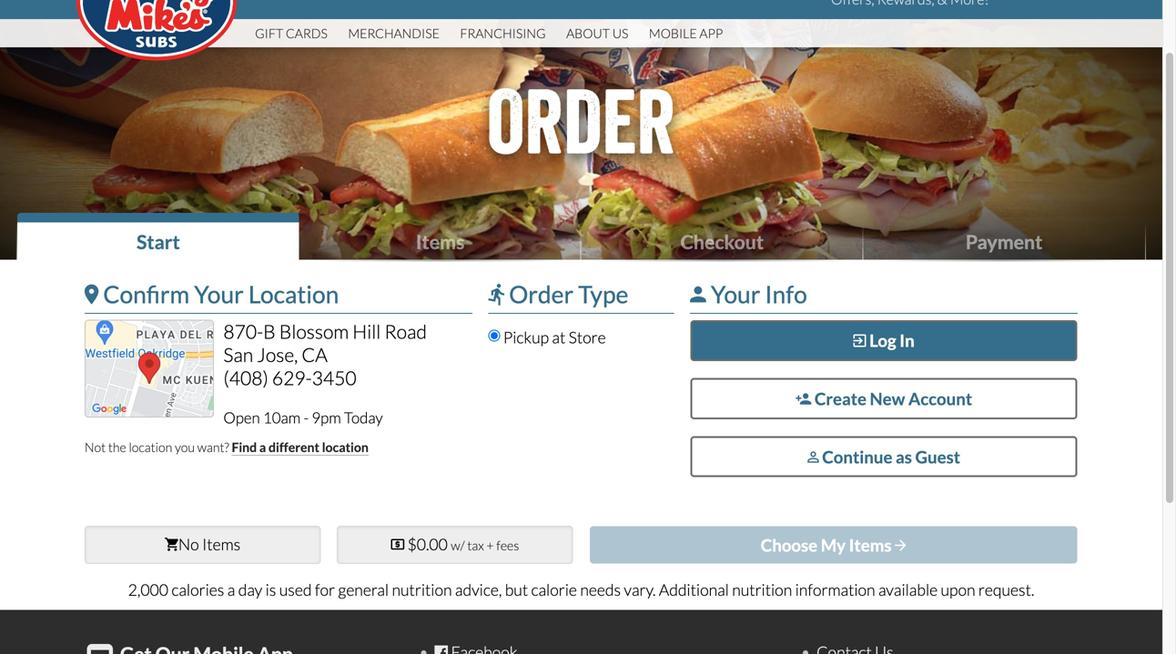 Task type: vqa. For each thing, say whether or not it's contained in the screenshot.
the topmost THE $2.75
no



Task type: locate. For each thing, give the bounding box(es) containing it.
(408)
[[223, 366, 268, 390]]

nutrition down choose
[[732, 581, 792, 600]]

tab list
[[17, 213, 1145, 262]]

type
[[578, 280, 628, 308]]

start button
[[17, 213, 299, 262]]

1 horizontal spatial location
[[322, 440, 369, 455]]

w/
[[451, 538, 465, 554]]

location
[[248, 280, 339, 308]]

info
[[765, 280, 807, 308]]

1 your from the left
[[194, 280, 244, 308]]

request.
[[979, 581, 1034, 600]]

calories
[[171, 581, 224, 600]]

order
[[487, 68, 675, 176], [509, 280, 574, 308]]

location
[[129, 440, 172, 455], [322, 440, 369, 455]]

a
[[259, 440, 266, 455], [227, 581, 235, 600]]

2,000
[[128, 581, 168, 600]]

0 horizontal spatial your
[[194, 280, 244, 308]]

franchising
[[460, 26, 546, 41]]

used
[[279, 581, 312, 600]]

payment
[[966, 230, 1043, 253]]

2 location from the left
[[322, 440, 369, 455]]

0 horizontal spatial location
[[129, 440, 172, 455]]

order type
[[504, 280, 628, 308]]

open
[[223, 409, 260, 427]]

as
[[896, 447, 912, 467]]

continue as guest button
[[691, 437, 1077, 478]]

checkout button
[[581, 213, 863, 262]]

order for order
[[487, 68, 675, 176]]

advice,
[[455, 581, 502, 600]]

$0.00 w/ tax + fees
[[407, 535, 519, 554]]

want?
[[197, 440, 229, 455]]

pickup at store
[[500, 328, 606, 347]]

merchandise
[[348, 26, 440, 41]]

items inside button
[[849, 535, 892, 556]]

-
[[304, 409, 309, 427]]

location right the
[[129, 440, 172, 455]]

mobile app link
[[639, 19, 733, 47]]

0 horizontal spatial items
[[202, 535, 241, 554]]

a left day
[[227, 581, 235, 600]]

find
[[232, 440, 257, 455]]

1 horizontal spatial nutrition
[[732, 581, 792, 600]]

franchising link
[[450, 19, 556, 47]]

information
[[795, 581, 875, 600]]

gift cards
[[255, 26, 328, 41]]

log in
[[866, 331, 915, 351]]

0 horizontal spatial a
[[227, 581, 235, 600]]

0 horizontal spatial nutrition
[[392, 581, 452, 600]]

your up 870- at the left
[[194, 280, 244, 308]]

1 vertical spatial order
[[509, 280, 574, 308]]

your left info at top right
[[711, 280, 760, 308]]

needs
[[580, 581, 621, 600]]

in
[[900, 331, 915, 351]]

0 vertical spatial a
[[259, 440, 266, 455]]

app
[[700, 26, 723, 41]]

pickup
[[503, 328, 549, 347]]

about us
[[566, 26, 629, 41]]

ca
[[302, 343, 328, 366]]

a right find
[[259, 440, 266, 455]]

2 horizontal spatial items
[[849, 535, 892, 556]]

location down today
[[322, 440, 369, 455]]

nutrition down $0.00
[[392, 581, 452, 600]]

is
[[265, 581, 276, 600]]

no
[[178, 535, 199, 554]]

0 vertical spatial order
[[487, 68, 675, 176]]

2 your from the left
[[711, 280, 760, 308]]

items
[[416, 230, 465, 253], [202, 535, 241, 554], [849, 535, 892, 556]]

1 nutrition from the left
[[392, 581, 452, 600]]

hill
[[353, 320, 381, 343]]

nutrition
[[392, 581, 452, 600], [732, 581, 792, 600]]

870-b blossom hill road san jose, ca (408) 629-3450
[[223, 320, 427, 390]]

store
[[569, 328, 606, 347]]

order up pickup at store
[[509, 280, 574, 308]]

1 horizontal spatial items
[[416, 230, 465, 253]]

payment button
[[863, 213, 1145, 262]]

calorie
[[531, 581, 577, 600]]

but
[[505, 581, 528, 600]]

san
[[223, 343, 253, 366]]

order down about
[[487, 68, 675, 176]]

1 horizontal spatial your
[[711, 280, 760, 308]]

checkout
[[681, 230, 764, 253]]

+
[[487, 538, 494, 554]]

1 horizontal spatial a
[[259, 440, 266, 455]]

2,000 calories a day is used for general nutrition advice, but calorie needs vary. additional nutrition information available upon request.
[[128, 581, 1034, 600]]



Task type: describe. For each thing, give the bounding box(es) containing it.
at
[[552, 328, 566, 347]]

confirm
[[103, 280, 190, 308]]

you
[[175, 440, 195, 455]]

gift cards link
[[245, 19, 338, 47]]

cards
[[286, 26, 328, 41]]

account
[[909, 389, 972, 409]]

log in link
[[691, 320, 1077, 361]]

confirm your location
[[99, 280, 339, 308]]

new
[[870, 389, 905, 409]]

3450
[[312, 366, 357, 390]]

no items
[[178, 535, 241, 554]]

blossom
[[279, 320, 349, 343]]

$0.00
[[407, 535, 448, 554]]

order for order type
[[509, 280, 574, 308]]

road
[[384, 320, 427, 343]]

not
[[85, 440, 106, 455]]

choose my items
[[761, 535, 892, 556]]

about us link
[[556, 19, 639, 47]]

tab list containing start
[[17, 213, 1145, 262]]

guest
[[915, 447, 960, 467]]

1 vertical spatial a
[[227, 581, 235, 600]]

continue
[[822, 447, 893, 467]]

today
[[344, 409, 383, 427]]

mobile app
[[649, 26, 723, 41]]

find a different location link
[[232, 440, 369, 456]]

available
[[878, 581, 938, 600]]

1 location from the left
[[129, 440, 172, 455]]

different
[[269, 440, 320, 455]]

create new account
[[811, 389, 972, 409]]

the
[[108, 440, 126, 455]]

mobile
[[649, 26, 697, 41]]

day
[[238, 581, 262, 600]]

Pickup at Store radio
[[488, 330, 500, 342]]

choose
[[761, 535, 818, 556]]

items button
[[299, 213, 581, 262]]

vary.
[[624, 581, 656, 600]]

your info
[[706, 280, 807, 308]]

items inside button
[[416, 230, 465, 253]]

jersey mike's subs usa - go to homepage image
[[77, 0, 237, 61]]

us
[[612, 26, 629, 41]]

merchandise link
[[338, 19, 450, 47]]

open 10am - 9pm today
[[223, 409, 383, 427]]

choose my items button
[[590, 527, 1077, 564]]

fees
[[496, 538, 519, 554]]

my
[[821, 535, 846, 556]]

upon
[[941, 581, 975, 600]]

additional
[[659, 581, 729, 600]]

jose,
[[257, 343, 298, 366]]

2 nutrition from the left
[[732, 581, 792, 600]]

create
[[815, 389, 867, 409]]

log
[[869, 331, 896, 351]]

b
[[263, 320, 276, 343]]

gift
[[255, 26, 283, 41]]

10am
[[263, 409, 301, 427]]

about
[[566, 26, 610, 41]]

continue as guest
[[819, 447, 960, 467]]

870-
[[223, 320, 263, 343]]

629-
[[272, 366, 312, 390]]

start
[[137, 230, 180, 253]]

not the location you want? find a different location
[[85, 440, 369, 455]]

general
[[338, 581, 389, 600]]

for
[[315, 581, 335, 600]]

tax
[[467, 538, 484, 554]]

create new account button
[[691, 378, 1077, 420]]

9pm
[[312, 409, 341, 427]]



